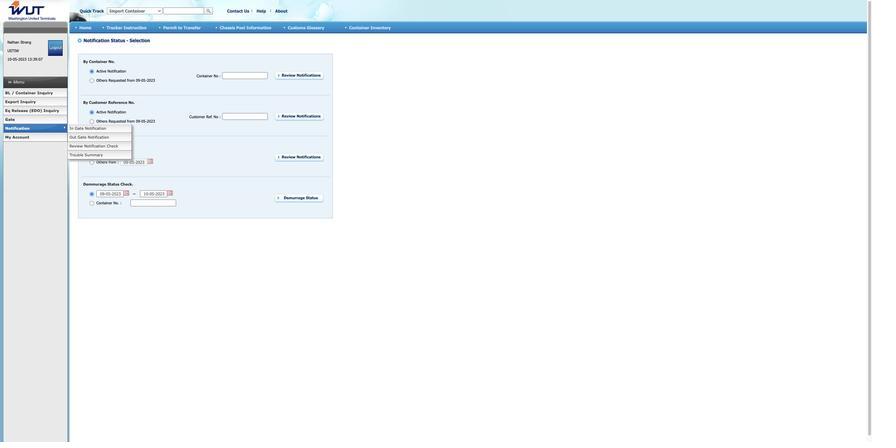 Task type: describe. For each thing, give the bounding box(es) containing it.
customs glossary
[[288, 25, 324, 30]]

export inquiry link
[[3, 97, 67, 106]]

export inquiry
[[5, 99, 36, 104]]

inquiry for (edo)
[[43, 108, 59, 113]]

about link
[[275, 9, 288, 13]]

contact
[[227, 9, 243, 13]]

notification up out gate notification link
[[85, 126, 106, 130]]

1 vertical spatial container
[[15, 91, 36, 95]]

notification up summary at the left top of page
[[84, 144, 105, 148]]

eq
[[5, 108, 10, 113]]

trouble summary
[[70, 153, 103, 157]]

transfer
[[184, 25, 201, 30]]

quick track
[[80, 9, 104, 13]]

home
[[79, 25, 91, 30]]

2023
[[18, 57, 26, 61]]

10-
[[7, 57, 13, 61]]

inquiry for container
[[37, 91, 53, 95]]

instruction
[[124, 25, 147, 30]]

bl
[[5, 91, 10, 95]]

track
[[93, 9, 104, 13]]

login image
[[48, 40, 63, 56]]

13:39:07
[[28, 57, 43, 61]]

to
[[178, 25, 182, 30]]

nathan
[[7, 40, 19, 44]]

out gate notification
[[70, 135, 109, 139]]

my account
[[5, 135, 29, 139]]

/
[[12, 91, 14, 95]]

customs
[[288, 25, 306, 30]]

summary
[[85, 153, 103, 157]]

pool
[[236, 25, 245, 30]]

contact us link
[[227, 9, 249, 13]]

help link
[[257, 9, 266, 13]]

trouble
[[70, 153, 83, 157]]

my
[[5, 135, 11, 139]]

in gate notification link
[[67, 124, 132, 133]]

my account link
[[3, 133, 67, 142]]

trouble summary link
[[67, 151, 132, 159]]

in gate notification
[[70, 126, 106, 130]]

contact us
[[227, 9, 249, 13]]

10-05-2023 13:39:07
[[7, 57, 43, 61]]

help
[[257, 9, 266, 13]]

glossary
[[307, 25, 324, 30]]

0 vertical spatial container
[[349, 25, 369, 30]]

(edo)
[[29, 108, 42, 113]]

gate link
[[3, 115, 67, 124]]

review
[[70, 144, 83, 148]]



Task type: locate. For each thing, give the bounding box(es) containing it.
notification up my account
[[5, 126, 30, 130]]

notification
[[5, 126, 30, 130], [85, 126, 106, 130], [88, 135, 109, 139], [84, 144, 105, 148]]

0 horizontal spatial container
[[15, 91, 36, 95]]

us
[[244, 9, 249, 13]]

eq release (edo) inquiry
[[5, 108, 59, 113]]

review notification check
[[70, 144, 118, 148]]

1 horizontal spatial container
[[349, 25, 369, 30]]

gate right "out"
[[78, 135, 86, 139]]

permit to transfer
[[163, 25, 201, 30]]

2 vertical spatial inquiry
[[43, 108, 59, 113]]

nathan strang
[[7, 40, 31, 44]]

gate for out
[[78, 135, 86, 139]]

out gate notification link
[[67, 133, 132, 142]]

gate inside out gate notification link
[[78, 135, 86, 139]]

check
[[107, 144, 118, 148]]

gate
[[5, 117, 15, 122], [75, 126, 84, 130], [78, 135, 86, 139]]

ustiw
[[7, 48, 19, 53]]

information
[[246, 25, 271, 30]]

2 vertical spatial gate
[[78, 135, 86, 139]]

inquiry right (edo)
[[43, 108, 59, 113]]

container left inventory
[[349, 25, 369, 30]]

inquiry down bl / container inquiry
[[20, 99, 36, 104]]

quick
[[80, 9, 91, 13]]

out
[[70, 135, 76, 139]]

gate for in
[[75, 126, 84, 130]]

permit
[[163, 25, 177, 30]]

gate inside gate link
[[5, 117, 15, 122]]

gate right in
[[75, 126, 84, 130]]

chassis
[[220, 25, 235, 30]]

0 vertical spatial gate
[[5, 117, 15, 122]]

export
[[5, 99, 19, 104]]

eq release (edo) inquiry link
[[3, 106, 67, 115]]

trucker instruction
[[107, 25, 147, 30]]

chassis pool information
[[220, 25, 271, 30]]

strang
[[20, 40, 31, 44]]

inventory
[[370, 25, 391, 30]]

container
[[349, 25, 369, 30], [15, 91, 36, 95]]

bl / container inquiry
[[5, 91, 53, 95]]

notification link
[[3, 124, 67, 133]]

1 vertical spatial gate
[[75, 126, 84, 130]]

inquiry up export inquiry link
[[37, 91, 53, 95]]

0 vertical spatial inquiry
[[37, 91, 53, 95]]

inquiry
[[37, 91, 53, 95], [20, 99, 36, 104], [43, 108, 59, 113]]

account
[[12, 135, 29, 139]]

1 vertical spatial inquiry
[[20, 99, 36, 104]]

05-
[[13, 57, 18, 61]]

bl / container inquiry link
[[3, 89, 67, 97]]

None text field
[[163, 7, 204, 14]]

container up export inquiry
[[15, 91, 36, 95]]

trucker
[[107, 25, 122, 30]]

notification down in gate notification link
[[88, 135, 109, 139]]

gate down eq on the top left of page
[[5, 117, 15, 122]]

container inventory
[[349, 25, 391, 30]]

about
[[275, 9, 288, 13]]

review notification check link
[[67, 142, 132, 151]]

gate inside in gate notification link
[[75, 126, 84, 130]]

in
[[70, 126, 73, 130]]

release
[[12, 108, 28, 113]]



Task type: vqa. For each thing, say whether or not it's contained in the screenshot.
In Gate Notification
yes



